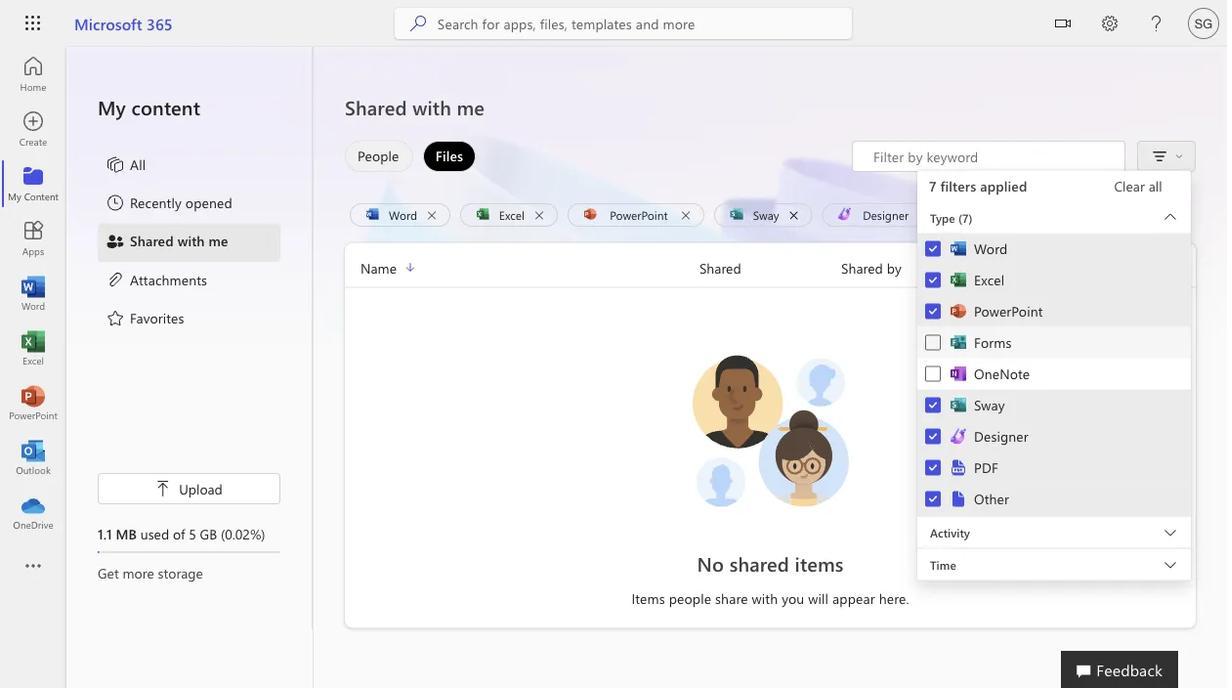 Task type: locate. For each thing, give the bounding box(es) containing it.
with
[[413, 94, 452, 120], [178, 232, 205, 250], [752, 589, 778, 607]]

shared with me element
[[106, 231, 228, 254]]

items people share with you will appear here.
[[632, 589, 910, 607]]

opened
[[186, 193, 232, 211]]

Search box. Suggestions appear as you type. search field
[[438, 8, 852, 39]]

1 horizontal spatial sway
[[975, 396, 1006, 414]]

upload
[[179, 479, 223, 498]]

pdf checkbox item
[[918, 451, 1192, 484]]

excel checkbox item
[[918, 264, 1192, 296]]

activity for activity, column 4 of 4 column header
[[984, 259, 1029, 277]]

outlook image
[[23, 448, 43, 467]]

0 horizontal spatial me
[[209, 232, 228, 250]]

forms
[[975, 333, 1012, 351]]

powerpoint inside powerpoint checkbox item
[[975, 302, 1043, 320]]

activity for activity dropdown button in the bottom right of the page
[[931, 524, 970, 540]]

designer
[[863, 207, 909, 222], [975, 427, 1029, 445]]

designer button
[[822, 203, 944, 227]]

shared
[[730, 550, 790, 576]]

with left you
[[752, 589, 778, 607]]

shared down sway button
[[700, 259, 742, 277]]

menu containing all
[[98, 147, 281, 338]]

1 vertical spatial excel
[[975, 271, 1005, 289]]

0 vertical spatial me
[[457, 94, 485, 120]]

word
[[389, 207, 417, 222], [975, 239, 1008, 258]]

activity inside dropdown button
[[931, 524, 970, 540]]

excel up "name" button
[[499, 207, 525, 222]]

0 horizontal spatial with
[[178, 232, 205, 250]]

sg
[[1195, 16, 1213, 31]]

designer inside button
[[863, 207, 909, 222]]

(0.02%)
[[221, 524, 265, 542]]

0 vertical spatial activity
[[984, 259, 1029, 277]]

0 horizontal spatial word
[[389, 207, 417, 222]]

excel
[[499, 207, 525, 222], [975, 271, 1005, 289]]

designer up pdf
[[975, 427, 1029, 445]]

shared button
[[700, 257, 842, 279]]

all
[[1149, 177, 1163, 195]]

1 vertical spatial shared with me
[[130, 232, 228, 250]]

shared with me
[[345, 94, 485, 120], [130, 232, 228, 250]]

files tab
[[418, 141, 481, 172]]

0 horizontal spatial activity
[[931, 524, 970, 540]]

1 vertical spatial me
[[209, 232, 228, 250]]


[[1176, 152, 1184, 160]]

sway inside checkbox item
[[975, 396, 1006, 414]]

menu
[[98, 147, 281, 338], [918, 233, 1192, 516]]

shared with me up files on the left top of page
[[345, 94, 485, 120]]

files
[[436, 147, 464, 165]]

excel up forms on the right of page
[[975, 271, 1005, 289]]

7
[[930, 177, 937, 195]]

tab list
[[340, 141, 481, 172]]

sway button
[[714, 203, 813, 227]]

shared down recently
[[130, 232, 174, 250]]

 button
[[1040, 0, 1087, 50]]

my content
[[98, 94, 200, 120]]

me up files on the left top of page
[[457, 94, 485, 120]]

time button
[[918, 549, 1192, 580]]

items people share with you will appear here. status
[[558, 589, 984, 608]]

word image
[[23, 283, 43, 303]]

1 horizontal spatial with
[[413, 94, 452, 120]]

me
[[457, 94, 485, 120], [209, 232, 228, 250]]

word down 7 filters applied
[[975, 239, 1008, 258]]

1 horizontal spatial designer
[[975, 427, 1029, 445]]

status
[[852, 141, 1126, 172]]

word up name
[[389, 207, 417, 222]]

powerpoint inside powerpoint button
[[610, 207, 668, 222]]

0 horizontal spatial menu
[[98, 147, 281, 338]]

0 horizontal spatial designer
[[863, 207, 909, 222]]

shared with me down recently opened element
[[130, 232, 228, 250]]

excel button
[[460, 203, 558, 227]]

1 horizontal spatial powerpoint
[[975, 302, 1043, 320]]

with down recently opened in the left of the page
[[178, 232, 205, 250]]

microsoft 365
[[74, 13, 173, 34]]


[[156, 481, 171, 497]]

activity up powerpoint checkbox item
[[984, 259, 1029, 277]]

no shared items
[[697, 550, 844, 576]]

favorites element
[[106, 308, 184, 331]]

with up files on the left top of page
[[413, 94, 452, 120]]

row
[[345, 257, 1196, 288]]

by
[[887, 259, 902, 277]]

onedrive image
[[23, 502, 43, 522]]

sway
[[753, 207, 780, 222], [975, 396, 1006, 414]]

1 horizontal spatial activity
[[984, 259, 1029, 277]]

shared
[[345, 94, 407, 120], [130, 232, 174, 250], [700, 259, 742, 277], [842, 259, 883, 277]]

0 horizontal spatial excel
[[499, 207, 525, 222]]

used
[[140, 524, 169, 542]]

people tab
[[340, 141, 418, 172]]

0 horizontal spatial powerpoint
[[610, 207, 668, 222]]

None search field
[[395, 8, 852, 39]]

excel inside checkbox item
[[975, 271, 1005, 289]]

1.1
[[98, 524, 112, 542]]

will
[[809, 589, 829, 607]]

shared up people
[[345, 94, 407, 120]]

sway up shared button
[[753, 207, 780, 222]]

powerpoint checkbox item
[[918, 296, 1192, 327]]

navigation
[[0, 47, 66, 540]]

1 horizontal spatial word
[[975, 239, 1008, 258]]

powerpoint button
[[568, 203, 705, 227]]

people
[[358, 147, 399, 165]]

0 vertical spatial sway
[[753, 207, 780, 222]]

2 horizontal spatial with
[[752, 589, 778, 607]]

get more storage button
[[98, 563, 281, 583]]

powerpoint
[[610, 207, 668, 222], [975, 302, 1043, 320]]

onenote
[[975, 365, 1031, 383]]

0 vertical spatial excel
[[499, 207, 525, 222]]

other checkbox item
[[918, 482, 1192, 515]]

1 horizontal spatial excel
[[975, 271, 1005, 289]]

designer up by
[[863, 207, 909, 222]]

2 vertical spatial with
[[752, 589, 778, 607]]

1 vertical spatial with
[[178, 232, 205, 250]]

microsoft 365 banner
[[0, 0, 1228, 50]]

0 vertical spatial with
[[413, 94, 452, 120]]

my
[[98, 94, 126, 120]]

get more storage
[[98, 564, 203, 582]]

clear all button
[[1092, 171, 1186, 202]]

with inside the my content left pane navigation navigation
[[178, 232, 205, 250]]

type (7) button
[[918, 202, 1192, 233]]

attachments
[[130, 270, 207, 288]]

mb
[[116, 524, 137, 542]]

empty state icon image
[[683, 343, 859, 519]]

0 vertical spatial shared with me
[[345, 94, 485, 120]]

activity inside column header
[[984, 259, 1029, 277]]

content
[[131, 94, 200, 120]]

microsoft
[[74, 13, 142, 34]]

0 vertical spatial powerpoint
[[610, 207, 668, 222]]

shared by
[[842, 259, 902, 277]]

appear
[[833, 589, 876, 607]]

0 vertical spatial designer
[[863, 207, 909, 222]]

shared inside button
[[700, 259, 742, 277]]

activity
[[984, 259, 1029, 277], [931, 524, 970, 540]]

recently
[[130, 193, 182, 211]]

forms checkbox item
[[918, 327, 1192, 358]]

activity up time
[[931, 524, 970, 540]]

my content image
[[23, 174, 43, 194]]

1 vertical spatial designer
[[975, 427, 1029, 445]]

shared inside menu
[[130, 232, 174, 250]]

1 horizontal spatial menu
[[918, 233, 1192, 516]]

me down opened
[[209, 232, 228, 250]]

powerpoint image
[[23, 393, 43, 412]]

designer checkbox item
[[918, 421, 1192, 452]]

create image
[[23, 119, 43, 139]]

Filter by keyword text field
[[872, 147, 1115, 166]]

onenote checkbox item
[[918, 358, 1192, 390]]

0 vertical spatial word
[[389, 207, 417, 222]]

1 vertical spatial sway
[[975, 396, 1006, 414]]

of
[[173, 524, 185, 542]]

1 vertical spatial powerpoint
[[975, 302, 1043, 320]]

1 vertical spatial activity
[[931, 524, 970, 540]]

items
[[795, 550, 844, 576]]

0 horizontal spatial sway
[[753, 207, 780, 222]]

shared left by
[[842, 259, 883, 277]]

applied
[[981, 177, 1028, 195]]

recently opened
[[130, 193, 232, 211]]

1 vertical spatial word
[[975, 239, 1008, 258]]

sway down the onenote
[[975, 396, 1006, 414]]

shared by button
[[842, 257, 984, 279]]

shared with me inside menu
[[130, 232, 228, 250]]

0 horizontal spatial shared with me
[[130, 232, 228, 250]]

7 filters applied
[[930, 177, 1028, 195]]

1 horizontal spatial shared with me
[[345, 94, 485, 120]]



Task type: describe. For each thing, give the bounding box(es) containing it.
designer inside checkbox item
[[975, 427, 1029, 445]]

gb
[[200, 524, 217, 542]]

name button
[[345, 257, 700, 279]]

shared inside button
[[842, 259, 883, 277]]

1.1 mb used of 5 gb (0.02%)
[[98, 524, 265, 542]]

activity, column 4 of 4 column header
[[984, 257, 1196, 279]]

view more apps image
[[23, 557, 43, 577]]

other
[[975, 490, 1010, 508]]

home image
[[23, 65, 43, 84]]

share
[[716, 589, 748, 607]]

time
[[931, 557, 957, 572]]

sway inside button
[[753, 207, 780, 222]]

activity button
[[918, 517, 1192, 548]]

word inside button
[[389, 207, 417, 222]]

 upload
[[156, 479, 223, 498]]

name
[[361, 259, 397, 277]]

type
[[931, 210, 956, 225]]

all element
[[106, 154, 146, 178]]

more
[[123, 564, 154, 582]]

storage
[[158, 564, 203, 582]]

5
[[189, 524, 196, 542]]

recently opened element
[[106, 193, 232, 216]]

get
[[98, 564, 119, 582]]

favorites
[[130, 308, 184, 326]]

type (7)
[[931, 210, 973, 225]]

feedback
[[1097, 659, 1163, 680]]

no
[[697, 550, 724, 576]]

pdf
[[975, 458, 999, 477]]

my content left pane navigation navigation
[[66, 47, 313, 629]]

menu containing word
[[918, 233, 1192, 516]]

sway checkbox item
[[918, 390, 1192, 421]]

apps image
[[23, 229, 43, 248]]

 button
[[1145, 143, 1190, 171]]

365
[[147, 13, 173, 34]]

tab list containing people
[[340, 141, 481, 172]]

word checkbox item
[[918, 233, 1192, 264]]

row containing name
[[345, 257, 1196, 288]]

1 horizontal spatial me
[[457, 94, 485, 120]]

excel image
[[23, 338, 43, 358]]

you
[[782, 589, 805, 607]]

none search field inside 'microsoft 365' banner
[[395, 8, 852, 39]]

menu inside the my content left pane navigation navigation
[[98, 147, 281, 338]]

all
[[130, 155, 146, 173]]

filters
[[941, 177, 977, 195]]

items
[[632, 589, 665, 607]]

sg button
[[1181, 0, 1228, 47]]

excel inside button
[[499, 207, 525, 222]]

no shared items status
[[558, 550, 984, 577]]

me inside the my content left pane navigation navigation
[[209, 232, 228, 250]]

clear all
[[1115, 177, 1163, 195]]

attachments element
[[106, 270, 207, 293]]


[[1056, 16, 1071, 31]]

feedback button
[[1062, 651, 1179, 688]]

people
[[669, 589, 712, 607]]

clear
[[1115, 177, 1145, 195]]

with inside status
[[752, 589, 778, 607]]

here.
[[879, 589, 910, 607]]

(7)
[[959, 210, 973, 225]]

word button
[[350, 203, 451, 227]]

word inside checkbox item
[[975, 239, 1008, 258]]



Task type: vqa. For each thing, say whether or not it's contained in the screenshot.
Universal presentation
no



